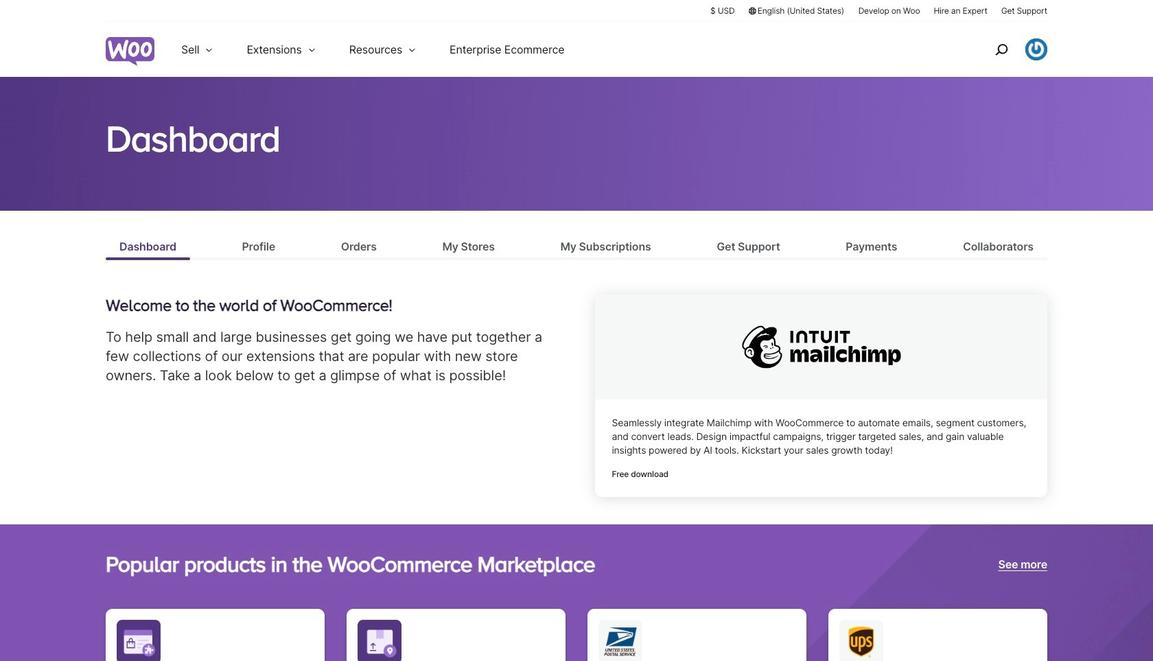 Task type: locate. For each thing, give the bounding box(es) containing it.
search image
[[991, 38, 1013, 60]]



Task type: vqa. For each thing, say whether or not it's contained in the screenshot.
Service navigation menu element
yes



Task type: describe. For each thing, give the bounding box(es) containing it.
service navigation menu element
[[966, 27, 1048, 72]]

open account menu image
[[1026, 38, 1048, 60]]



